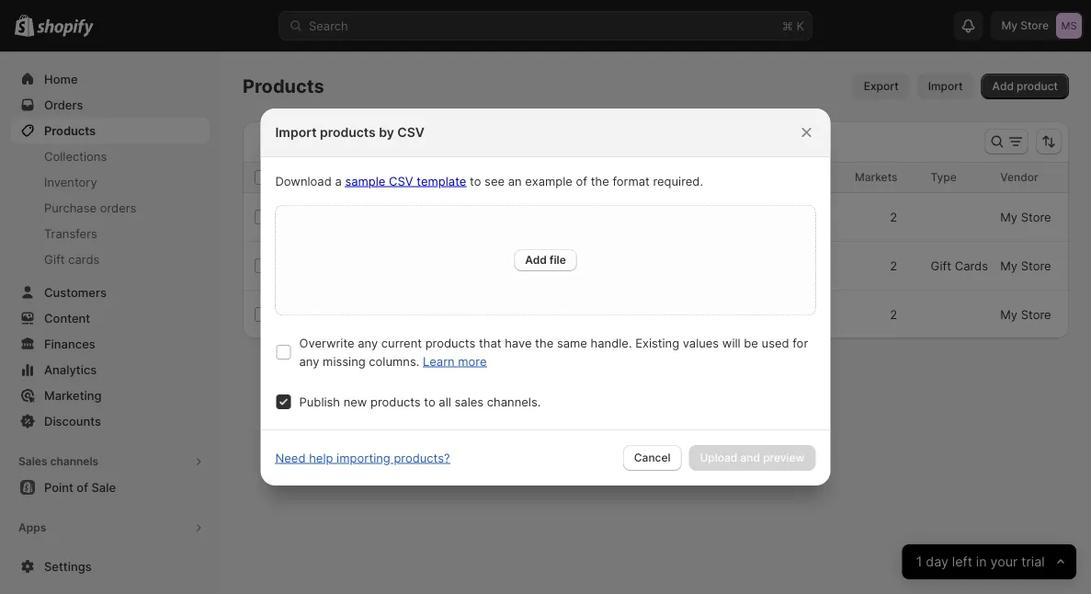 Task type: locate. For each thing, give the bounding box(es) containing it.
collections
[[44, 149, 107, 163]]

add inside import products by csv dialog
[[526, 253, 547, 267]]

0 in stock up handle.
[[586, 307, 641, 322]]

in right file
[[597, 259, 607, 273]]

gift for gift cards
[[931, 259, 952, 273]]

0 up same
[[586, 307, 593, 322]]

sales
[[18, 455, 47, 468]]

add product link
[[982, 74, 1070, 99]]

stock right file
[[610, 259, 641, 273]]

import
[[929, 80, 964, 93], [276, 125, 317, 140]]

2 my from the top
[[1001, 259, 1018, 273]]

0 vertical spatial in
[[597, 259, 607, 273]]

0 horizontal spatial add
[[526, 253, 547, 267]]

k
[[797, 18, 805, 33]]

products up "all"
[[243, 75, 324, 98]]

0 vertical spatial to
[[470, 174, 482, 188]]

0 vertical spatial import
[[929, 80, 964, 93]]

transfers
[[44, 226, 97, 241]]

add left file
[[526, 253, 547, 267]]

that
[[479, 336, 502, 350]]

0 vertical spatial 0 in stock
[[586, 259, 641, 273]]

to
[[470, 174, 482, 188], [424, 395, 436, 409]]

active
[[304, 136, 337, 149], [533, 259, 566, 273], [533, 308, 566, 321]]

1 horizontal spatial import
[[929, 80, 964, 93]]

shirt
[[351, 307, 378, 322]]

draft
[[363, 136, 390, 149]]

channels
[[50, 455, 99, 468]]

inventory for inventory link
[[44, 175, 97, 189]]

stock up handle.
[[610, 307, 641, 322]]

0 vertical spatial products
[[320, 125, 376, 140]]

1 my from the top
[[1001, 210, 1018, 224]]

1 vertical spatial import
[[276, 125, 317, 140]]

products
[[320, 125, 376, 140], [426, 336, 476, 350], [371, 395, 421, 409]]

import right export
[[929, 80, 964, 93]]

1 horizontal spatial any
[[358, 336, 378, 350]]

0 horizontal spatial the
[[536, 336, 554, 350]]

stock
[[610, 259, 641, 273], [610, 307, 641, 322]]

0 horizontal spatial inventory
[[44, 175, 97, 189]]

the
[[591, 174, 610, 188], [536, 336, 554, 350]]

1 vertical spatial active
[[533, 259, 566, 273]]

0 horizontal spatial import
[[276, 125, 317, 140]]

2 in from the top
[[597, 307, 607, 322]]

0 right file
[[586, 259, 593, 273]]

purchase orders
[[44, 201, 136, 215]]

1 vertical spatial to
[[424, 395, 436, 409]]

discounts link
[[11, 408, 210, 434]]

0 horizontal spatial any
[[299, 354, 320, 368]]

0 vertical spatial products
[[243, 75, 324, 98]]

⌘
[[783, 18, 794, 33]]

import for import
[[929, 80, 964, 93]]

1 vertical spatial 0
[[586, 307, 593, 322]]

import products by csv
[[276, 125, 425, 140]]

inventory link
[[11, 169, 210, 195]]

1 horizontal spatial add
[[993, 80, 1015, 93]]

add inside "link"
[[993, 80, 1015, 93]]

cancel
[[635, 451, 671, 465]]

1 vertical spatial my store
[[1001, 259, 1052, 273]]

in up handle.
[[597, 307, 607, 322]]

1 in from the top
[[597, 259, 607, 273]]

publish
[[299, 395, 340, 409]]

import inside dialog
[[276, 125, 317, 140]]

the right have on the left of page
[[536, 336, 554, 350]]

publish new products to all sales channels.
[[299, 395, 541, 409]]

add for add file
[[526, 253, 547, 267]]

0 vertical spatial stock
[[610, 259, 641, 273]]

columns.
[[369, 354, 420, 368]]

2 vertical spatial my
[[1001, 307, 1018, 322]]

in
[[597, 259, 607, 273], [597, 307, 607, 322]]

1 horizontal spatial the
[[591, 174, 610, 188]]

sales channels
[[18, 455, 99, 468]]

orders
[[100, 201, 136, 215]]

inventory right example
[[586, 171, 636, 184]]

1 vertical spatial add
[[526, 253, 547, 267]]

active inside tab list
[[304, 136, 337, 149]]

3 my store from the top
[[1001, 307, 1052, 322]]

inventory inside button
[[586, 171, 636, 184]]

0 in stock right file
[[586, 259, 641, 273]]

0 horizontal spatial to
[[424, 395, 436, 409]]

1 vertical spatial in
[[597, 307, 607, 322]]

1 vertical spatial my
[[1001, 259, 1018, 273]]

to left all
[[424, 395, 436, 409]]

type
[[931, 171, 957, 184]]

need help importing products?
[[276, 451, 450, 465]]

need help importing products? link
[[276, 451, 450, 465]]

product button
[[339, 168, 399, 187]]

all link
[[254, 130, 289, 155]]

0 in stock
[[586, 259, 641, 273], [586, 307, 641, 322]]

2 vertical spatial store
[[1022, 307, 1052, 322]]

gift inside "link"
[[44, 252, 65, 266]]

same
[[557, 336, 588, 350]]

1 horizontal spatial gift
[[931, 259, 952, 273]]

products up collections
[[44, 123, 96, 138]]

product
[[1018, 80, 1059, 93]]

of
[[576, 174, 588, 188]]

add for add product
[[993, 80, 1015, 93]]

products left by
[[320, 125, 376, 140]]

1 vertical spatial the
[[536, 336, 554, 350]]

collections link
[[11, 144, 210, 169]]

1 horizontal spatial products
[[243, 75, 324, 98]]

sales
[[455, 395, 484, 409]]

cards
[[956, 259, 989, 273]]

inventory up purchase
[[44, 175, 97, 189]]

0 vertical spatial csv
[[398, 125, 425, 140]]

add
[[993, 80, 1015, 93], [526, 253, 547, 267]]

products link
[[11, 118, 210, 144]]

2 vertical spatial my store
[[1001, 307, 1052, 322]]

0 vertical spatial active
[[304, 136, 337, 149]]

type button
[[931, 168, 976, 187]]

inventory button
[[586, 168, 654, 187]]

any down shirt
[[358, 336, 378, 350]]

1 vertical spatial stock
[[610, 307, 641, 322]]

learn more
[[423, 354, 487, 368]]

any
[[358, 336, 378, 350], [299, 354, 320, 368]]

format
[[613, 174, 650, 188]]

0 vertical spatial add
[[993, 80, 1015, 93]]

products up learn more
[[426, 336, 476, 350]]

discounts
[[44, 414, 101, 428]]

0 horizontal spatial products
[[44, 123, 96, 138]]

products
[[243, 75, 324, 98], [44, 123, 96, 138]]

2 0 in stock from the top
[[586, 307, 641, 322]]

0 vertical spatial 0
[[586, 259, 593, 273]]

1 vertical spatial csv
[[389, 174, 414, 188]]

my store
[[1001, 210, 1052, 224], [1001, 259, 1052, 273], [1001, 307, 1052, 322]]

0 vertical spatial store
[[1022, 210, 1052, 224]]

1 vertical spatial store
[[1022, 259, 1052, 273]]

0 vertical spatial my
[[1001, 210, 1018, 224]]

import up download
[[276, 125, 317, 140]]

help
[[309, 451, 333, 465]]

1 vertical spatial products
[[426, 336, 476, 350]]

overwrite
[[299, 336, 355, 350]]

add left product
[[993, 80, 1015, 93]]

csv right by
[[398, 125, 425, 140]]

export
[[865, 80, 899, 93]]

1 vertical spatial 0 in stock
[[586, 307, 641, 322]]

2 vertical spatial active
[[533, 308, 566, 321]]

an
[[508, 174, 522, 188]]

used
[[762, 336, 790, 350]]

the right of
[[591, 174, 610, 188]]

csv right sample
[[389, 174, 414, 188]]

products right new
[[371, 395, 421, 409]]

0 vertical spatial any
[[358, 336, 378, 350]]

0 horizontal spatial gift
[[44, 252, 65, 266]]

add file
[[526, 253, 566, 267]]

1 horizontal spatial inventory
[[586, 171, 636, 184]]

import for import products by csv
[[276, 125, 317, 140]]

1 vertical spatial products
[[44, 123, 96, 138]]

3 store from the top
[[1022, 307, 1052, 322]]

to left see
[[470, 174, 482, 188]]

2 0 from the top
[[586, 307, 593, 322]]

tab list
[[250, 129, 549, 155]]

any down the overwrite
[[299, 354, 320, 368]]

gift for gift cards
[[44, 252, 65, 266]]

gift
[[44, 252, 65, 266], [931, 259, 952, 273]]

by
[[379, 125, 395, 140]]

0 vertical spatial my store
[[1001, 210, 1052, 224]]

home link
[[11, 66, 210, 92]]

values
[[683, 336, 720, 350]]

import inside button
[[929, 80, 964, 93]]

shopify image
[[37, 19, 94, 37]]

all
[[265, 136, 278, 149]]

0 vertical spatial the
[[591, 174, 610, 188]]

csv
[[398, 125, 425, 140], [389, 174, 414, 188]]

3 my from the top
[[1001, 307, 1018, 322]]

status
[[526, 171, 560, 184]]



Task type: describe. For each thing, give the bounding box(es) containing it.
1 my store from the top
[[1001, 210, 1052, 224]]

cards
[[68, 252, 100, 266]]

products inside "overwrite any current products that have the same handle. existing values will be used for any missing columns."
[[426, 336, 476, 350]]

1 horizontal spatial to
[[470, 174, 482, 188]]

template
[[417, 174, 467, 188]]

the inside "overwrite any current products that have the same handle. existing values will be used for any missing columns."
[[536, 336, 554, 350]]

product
[[339, 171, 380, 184]]

active link
[[293, 130, 348, 155]]

csv for by
[[398, 125, 425, 140]]

cancel button
[[624, 445, 682, 471]]

purchase orders link
[[11, 195, 210, 221]]

missing
[[323, 354, 366, 368]]

example
[[526, 174, 573, 188]]

search
[[309, 18, 348, 33]]

2 stock from the top
[[610, 307, 641, 322]]

will
[[723, 336, 741, 350]]

inventory for inventory button
[[586, 171, 636, 184]]

apps button
[[11, 515, 210, 541]]

see
[[485, 174, 505, 188]]

apps
[[18, 521, 46, 534]]

settings
[[44, 559, 92, 574]]

new
[[344, 395, 367, 409]]

add product
[[993, 80, 1059, 93]]

archived
[[415, 136, 462, 149]]

channels.
[[487, 395, 541, 409]]

learn
[[423, 354, 455, 368]]

sample csv template link
[[345, 174, 467, 188]]

products?
[[394, 451, 450, 465]]

a
[[335, 174, 342, 188]]

t-
[[339, 307, 351, 322]]

overwrite any current products that have the same handle. existing values will be used for any missing columns.
[[299, 336, 809, 368]]

current
[[382, 336, 422, 350]]

existing
[[636, 336, 680, 350]]

handle.
[[591, 336, 632, 350]]

gift cards link
[[11, 247, 210, 272]]

export button
[[853, 74, 910, 99]]

settings link
[[11, 554, 210, 580]]

download
[[276, 174, 332, 188]]

need
[[276, 451, 306, 465]]

importing
[[337, 451, 391, 465]]

have
[[505, 336, 532, 350]]

1 0 from the top
[[586, 259, 593, 273]]

markets
[[856, 171, 898, 184]]

csv for sample
[[389, 174, 414, 188]]

required.
[[654, 174, 704, 188]]

1 0 in stock from the top
[[586, 259, 641, 273]]

1 stock from the top
[[610, 259, 641, 273]]

gift cards
[[44, 252, 100, 266]]

learn more link
[[423, 354, 487, 368]]

vendor button
[[1001, 168, 1058, 187]]

import products by csv dialog
[[0, 109, 1092, 486]]

be
[[745, 336, 759, 350]]

file
[[550, 253, 566, 267]]

for
[[793, 336, 809, 350]]

vendor
[[1001, 171, 1039, 184]]

2 store from the top
[[1022, 259, 1052, 273]]

products inside products link
[[44, 123, 96, 138]]

import button
[[918, 74, 975, 99]]

download a sample csv template to see an example of the format required.
[[276, 174, 704, 188]]

2 vertical spatial products
[[371, 395, 421, 409]]

purchase
[[44, 201, 97, 215]]

archived link
[[404, 130, 473, 155]]

sample
[[345, 174, 386, 188]]

home
[[44, 72, 78, 86]]

1 vertical spatial any
[[299, 354, 320, 368]]

2 my store from the top
[[1001, 259, 1052, 273]]

t-shirt link
[[339, 305, 378, 324]]

all
[[439, 395, 452, 409]]

sales channels button
[[11, 449, 210, 475]]

1 store from the top
[[1022, 210, 1052, 224]]

tab list containing all
[[250, 129, 549, 155]]

t-shirt
[[339, 307, 378, 322]]

transfers link
[[11, 221, 210, 247]]

⌘ k
[[783, 18, 805, 33]]

draft link
[[352, 130, 401, 155]]

gift cards
[[931, 259, 989, 273]]



Task type: vqa. For each thing, say whether or not it's contained in the screenshot.
search collections Text Field at top
no



